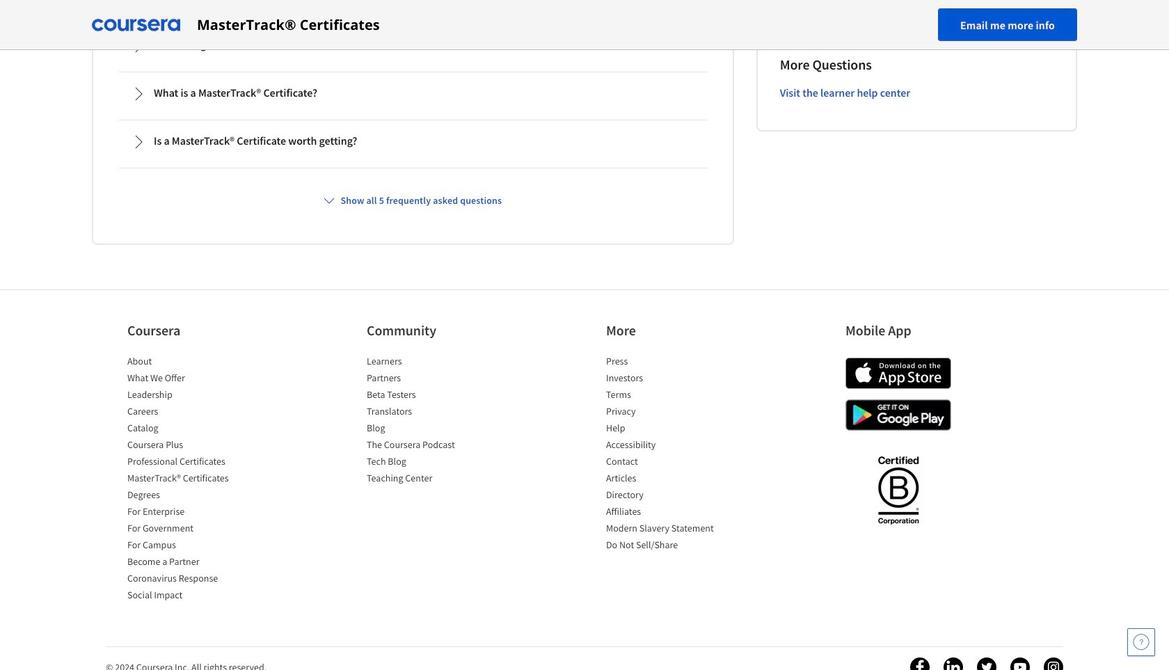 Task type: vqa. For each thing, say whether or not it's contained in the screenshot.
the right list
yes



Task type: describe. For each thing, give the bounding box(es) containing it.
get it on google play image
[[846, 400, 951, 431]]

coursera facebook image
[[910, 658, 930, 670]]

coursera twitter image
[[977, 658, 997, 670]]

collapsed list
[[116, 22, 710, 171]]

1 list from the left
[[127, 354, 246, 605]]



Task type: locate. For each thing, give the bounding box(es) containing it.
download on the app store image
[[846, 358, 951, 389]]

0 horizontal spatial list
[[127, 354, 246, 605]]

coursera image
[[92, 14, 180, 36]]

help center image
[[1133, 634, 1150, 651]]

coursera instagram image
[[1044, 658, 1063, 670]]

coursera linkedin image
[[944, 658, 963, 670]]

2 list from the left
[[367, 354, 485, 488]]

3 list from the left
[[606, 354, 724, 555]]

logo of certified b corporation image
[[870, 448, 927, 532]]

1 horizontal spatial list
[[367, 354, 485, 488]]

list
[[127, 354, 246, 605], [367, 354, 485, 488], [606, 354, 724, 555]]

2 horizontal spatial list
[[606, 354, 724, 555]]

list item
[[127, 354, 246, 371], [367, 354, 485, 371], [606, 354, 724, 371], [127, 371, 246, 388], [367, 371, 485, 388], [606, 371, 724, 388], [127, 388, 246, 404], [367, 388, 485, 404], [606, 388, 724, 404], [127, 404, 246, 421], [367, 404, 485, 421], [606, 404, 724, 421], [127, 421, 246, 438], [367, 421, 485, 438], [606, 421, 724, 438], [127, 438, 246, 455], [367, 438, 485, 455], [606, 438, 724, 455], [127, 455, 246, 471], [367, 455, 485, 471], [606, 455, 724, 471], [127, 471, 246, 488], [367, 471, 485, 488], [606, 471, 724, 488], [127, 488, 246, 505], [606, 488, 724, 505], [127, 505, 246, 521], [606, 505, 724, 521], [127, 521, 246, 538], [606, 521, 724, 538], [127, 538, 246, 555], [606, 538, 724, 555], [127, 555, 246, 571], [127, 571, 246, 588], [127, 588, 246, 605]]

coursera youtube image
[[1010, 658, 1030, 670]]



